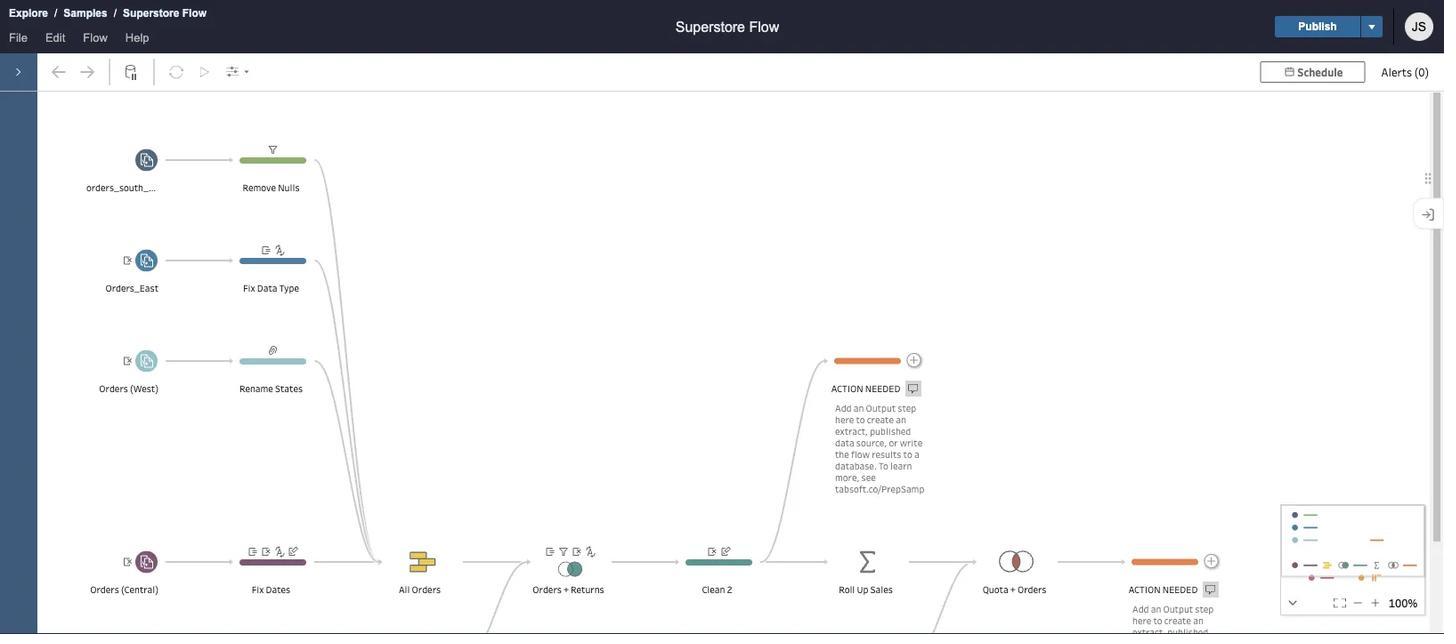 Task type: locate. For each thing, give the bounding box(es) containing it.
0 horizontal spatial output
[[866, 402, 896, 414]]

flow button
[[74, 27, 116, 53]]

rename
[[239, 383, 273, 395]]

0 vertical spatial fix
[[243, 282, 255, 295]]

create inside the add an output step here to create an extract, publish
[[1164, 615, 1191, 627]]

flow inside popup button
[[83, 31, 108, 44]]

fix data type
[[243, 282, 299, 295]]

1 + from the left
[[564, 584, 569, 597]]

flow
[[851, 448, 870, 461]]

step inside the add an output step here to create an extract, published data source, or write the flow results to a database. to learn more, see tabsoft.co/prepsamp
[[898, 402, 917, 414]]

1 horizontal spatial add
[[1133, 603, 1149, 616]]

fix left dates
[[252, 584, 264, 597]]

0 vertical spatial to
[[856, 414, 865, 426]]

create
[[867, 414, 894, 426], [1164, 615, 1191, 627]]

rename states
[[239, 383, 303, 395]]

needed up the add an output step here to create an extract, publish
[[1163, 584, 1198, 597]]

orders for orders (west)
[[99, 383, 128, 395]]

2 vertical spatial to
[[1153, 615, 1163, 627]]

extract,
[[835, 425, 868, 438], [1133, 626, 1166, 635]]

orders left the (west)
[[99, 383, 128, 395]]

1 vertical spatial add
[[1133, 603, 1149, 616]]

sales
[[870, 584, 893, 597]]

1 horizontal spatial here
[[1133, 615, 1152, 627]]

or
[[889, 437, 898, 449]]

add inside the add an output step here to create an extract, published data source, or write the flow results to a database. to learn more, see tabsoft.co/prepsamp
[[835, 402, 852, 414]]

1 horizontal spatial output
[[1163, 603, 1193, 616]]

orders_south_2015
[[86, 182, 170, 194]]

explore link
[[8, 4, 49, 22]]

to inside the add an output step here to create an extract, publish
[[1153, 615, 1163, 627]]

0 vertical spatial needed
[[865, 383, 901, 395]]

here inside the add an output step here to create an extract, publish
[[1133, 615, 1152, 627]]

output
[[866, 402, 896, 414], [1163, 603, 1193, 616]]

fix
[[243, 282, 255, 295], [252, 584, 264, 597]]

results
[[872, 448, 901, 461]]

superstore
[[123, 7, 179, 19], [676, 19, 745, 35]]

orders right quota
[[1018, 584, 1047, 597]]

+ right quota
[[1010, 584, 1016, 597]]

1 horizontal spatial needed
[[1163, 584, 1198, 597]]

up
[[857, 584, 869, 597]]

orders right 'all'
[[412, 584, 441, 597]]

0 horizontal spatial action needed
[[831, 383, 901, 395]]

remove nulls
[[243, 182, 300, 194]]

more,
[[835, 471, 860, 484]]

dates
[[266, 584, 290, 597]]

output inside the add an output step here to create an extract, published data source, or write the flow results to a database. to learn more, see tabsoft.co/prepsamp
[[866, 402, 896, 414]]

0 vertical spatial step
[[898, 402, 917, 414]]

output for add an output step here to create an extract, publish
[[1163, 603, 1193, 616]]

0 horizontal spatial /
[[54, 7, 57, 19]]

+
[[564, 584, 569, 597], [1010, 584, 1016, 597]]

help button
[[116, 27, 158, 53]]

1 vertical spatial to
[[903, 448, 912, 461]]

action up data
[[831, 383, 863, 395]]

/
[[54, 7, 57, 19], [114, 7, 117, 19]]

extract, for add an output step here to create an extract, published data source, or write the flow results to a database. to learn more, see tabsoft.co/prepsamp
[[835, 425, 868, 438]]

here
[[835, 414, 854, 426], [1133, 615, 1152, 627]]

a
[[914, 448, 919, 461]]

0 vertical spatial extract,
[[835, 425, 868, 438]]

0 horizontal spatial +
[[564, 584, 569, 597]]

0 horizontal spatial action
[[831, 383, 863, 395]]

data
[[257, 282, 277, 295]]

needed
[[865, 383, 901, 395], [1163, 584, 1198, 597]]

1 horizontal spatial +
[[1010, 584, 1016, 597]]

1 horizontal spatial extract,
[[1133, 626, 1166, 635]]

add
[[835, 402, 852, 414], [1133, 603, 1149, 616]]

1 horizontal spatial action needed
[[1129, 584, 1198, 597]]

extract, inside the add an output step here to create an extract, published data source, or write the flow results to a database. to learn more, see tabsoft.co/prepsamp
[[835, 425, 868, 438]]

1 horizontal spatial /
[[114, 7, 117, 19]]

published
[[870, 425, 911, 438]]

action needed up the add an output step here to create an extract, publish
[[1129, 584, 1198, 597]]

step
[[898, 402, 917, 414], [1195, 603, 1214, 616]]

1 vertical spatial fix
[[252, 584, 264, 597]]

1 vertical spatial action needed
[[1129, 584, 1198, 597]]

0 horizontal spatial add
[[835, 402, 852, 414]]

an
[[854, 402, 864, 414], [896, 414, 906, 426], [1151, 603, 1161, 616], [1193, 615, 1204, 627]]

1 vertical spatial needed
[[1163, 584, 1198, 597]]

orders (central)
[[90, 584, 158, 597]]

quota
[[983, 584, 1009, 597]]

0 horizontal spatial here
[[835, 414, 854, 426]]

roll up sales
[[839, 584, 893, 597]]

orders left (central)
[[90, 584, 119, 597]]

js
[[1412, 20, 1427, 33]]

0 vertical spatial create
[[867, 414, 894, 426]]

the
[[835, 448, 849, 461]]

0 horizontal spatial superstore
[[123, 7, 179, 19]]

superstore flow
[[676, 19, 779, 35]]

1 vertical spatial action
[[1129, 584, 1161, 597]]

action needed
[[831, 383, 901, 395], [1129, 584, 1198, 597]]

file button
[[0, 27, 36, 53]]

0 horizontal spatial create
[[867, 414, 894, 426]]

edit button
[[36, 27, 74, 53]]

extract, inside the add an output step here to create an extract, publish
[[1133, 626, 1166, 635]]

1 horizontal spatial to
[[903, 448, 912, 461]]

action needed up published
[[831, 383, 901, 395]]

flow
[[182, 7, 207, 19], [749, 19, 779, 35], [83, 31, 108, 44]]

roll
[[839, 584, 855, 597]]

here inside the add an output step here to create an extract, published data source, or write the flow results to a database. to learn more, see tabsoft.co/prepsamp
[[835, 414, 854, 426]]

action up the add an output step here to create an extract, publish
[[1129, 584, 1161, 597]]

2 + from the left
[[1010, 584, 1016, 597]]

1 / from the left
[[54, 7, 57, 19]]

schedule button
[[1260, 61, 1365, 83]]

action
[[831, 383, 863, 395], [1129, 584, 1161, 597]]

/ right samples
[[114, 7, 117, 19]]

1 vertical spatial output
[[1163, 603, 1193, 616]]

needed up published
[[865, 383, 901, 395]]

alerts
[[1381, 65, 1412, 79]]

add inside the add an output step here to create an extract, publish
[[1133, 603, 1149, 616]]

0 vertical spatial output
[[866, 402, 896, 414]]

+ for quota
[[1010, 584, 1016, 597]]

1 vertical spatial here
[[1133, 615, 1152, 627]]

output inside the add an output step here to create an extract, publish
[[1163, 603, 1193, 616]]

add an output step here to create an extract, published data source, or write the flow results to a database. to learn more, see tabsoft.co/prepsamp
[[835, 402, 925, 496]]

0 horizontal spatial step
[[898, 402, 917, 414]]

0 vertical spatial action
[[831, 383, 863, 395]]

schedule
[[1298, 65, 1343, 79]]

create for add an output step here to create an extract, publish
[[1164, 615, 1191, 627]]

0 vertical spatial add
[[835, 402, 852, 414]]

to
[[856, 414, 865, 426], [903, 448, 912, 461], [1153, 615, 1163, 627]]

orders
[[99, 383, 128, 395], [90, 584, 119, 597], [412, 584, 441, 597], [533, 584, 562, 597], [1018, 584, 1047, 597]]

here for add an output step here to create an extract, published data source, or write the flow results to a database. to learn more, see tabsoft.co/prepsamp
[[835, 414, 854, 426]]

add an output step here to create an extract, publish
[[1133, 603, 1222, 635]]

1 vertical spatial extract,
[[1133, 626, 1166, 635]]

explore
[[9, 7, 48, 19]]

0 horizontal spatial to
[[856, 414, 865, 426]]

+ left returns
[[564, 584, 569, 597]]

here for add an output step here to create an extract, publish
[[1133, 615, 1152, 627]]

to for add an output step here to create an extract, publish
[[1153, 615, 1163, 627]]

orders left returns
[[533, 584, 562, 597]]

0 horizontal spatial flow
[[83, 31, 108, 44]]

create inside the add an output step here to create an extract, published data source, or write the flow results to a database. to learn more, see tabsoft.co/prepsamp
[[867, 414, 894, 426]]

1 vertical spatial step
[[1195, 603, 1214, 616]]

0 vertical spatial action needed
[[831, 383, 901, 395]]

1 horizontal spatial action
[[1129, 584, 1161, 597]]

fix left data
[[243, 282, 255, 295]]

step inside the add an output step here to create an extract, publish
[[1195, 603, 1214, 616]]

1 horizontal spatial create
[[1164, 615, 1191, 627]]

1 vertical spatial create
[[1164, 615, 1191, 627]]

help
[[125, 31, 149, 44]]

(central)
[[121, 584, 158, 597]]

/ up edit
[[54, 7, 57, 19]]

step for add an output step here to create an extract, publish
[[1195, 603, 1214, 616]]

2 horizontal spatial to
[[1153, 615, 1163, 627]]

0 vertical spatial here
[[835, 414, 854, 426]]

clean
[[702, 584, 725, 597]]

0 horizontal spatial extract,
[[835, 425, 868, 438]]

1 horizontal spatial step
[[1195, 603, 1214, 616]]

0 horizontal spatial needed
[[865, 383, 901, 395]]

(0)
[[1415, 65, 1429, 79]]

orders for orders + returns
[[533, 584, 562, 597]]



Task type: describe. For each thing, give the bounding box(es) containing it.
(west)
[[130, 383, 158, 395]]

to
[[879, 460, 889, 472]]

fix dates
[[252, 584, 290, 597]]

edit
[[45, 31, 65, 44]]

needed for add an output step here to create an extract, publish
[[1163, 584, 1198, 597]]

orders_east
[[105, 282, 158, 295]]

all
[[399, 584, 410, 597]]

alerts (0)
[[1381, 65, 1429, 79]]

step for add an output step here to create an extract, published data source, or write the flow results to a database. to learn more, see tabsoft.co/prepsamp
[[898, 402, 917, 414]]

clean 2
[[702, 584, 732, 597]]

1 horizontal spatial flow
[[182, 7, 207, 19]]

explore / samples / superstore flow
[[9, 7, 207, 19]]

js button
[[1405, 12, 1434, 41]]

publish
[[1299, 20, 1337, 33]]

returns
[[571, 584, 604, 597]]

action needed for add an output step here to create an extract, published data source, or write the flow results to a database. to learn more, see tabsoft.co/prepsamp
[[831, 383, 901, 395]]

nulls
[[278, 182, 300, 194]]

samples link
[[63, 4, 108, 22]]

2 / from the left
[[114, 7, 117, 19]]

superstore flow link
[[122, 4, 208, 22]]

publish button
[[1275, 16, 1361, 37]]

2
[[727, 584, 732, 597]]

action needed for add an output step here to create an extract, publish
[[1129, 584, 1198, 597]]

remove
[[243, 182, 276, 194]]

quota + orders
[[983, 584, 1047, 597]]

2 horizontal spatial flow
[[749, 19, 779, 35]]

database.
[[835, 460, 877, 472]]

states
[[275, 383, 303, 395]]

action for add an output step here to create an extract, published data source, or write the flow results to a database. to learn more, see tabsoft.co/prepsamp
[[831, 383, 863, 395]]

fix for fix data type
[[243, 282, 255, 295]]

fix for fix dates
[[252, 584, 264, 597]]

output for add an output step here to create an extract, published data source, or write the flow results to a database. to learn more, see tabsoft.co/prepsamp
[[866, 402, 896, 414]]

orders (west)
[[99, 383, 158, 395]]

create for add an output step here to create an extract, published data source, or write the flow results to a database. to learn more, see tabsoft.co/prepsamp
[[867, 414, 894, 426]]

1 horizontal spatial superstore
[[676, 19, 745, 35]]

+ for orders
[[564, 584, 569, 597]]

extract, for add an output step here to create an extract, publish
[[1133, 626, 1166, 635]]

type
[[279, 282, 299, 295]]

tabsoft.co/prepsamp
[[835, 483, 925, 496]]

needed for add an output step here to create an extract, published data source, or write the flow results to a database. to learn more, see tabsoft.co/prepsamp
[[865, 383, 901, 395]]

data
[[835, 437, 855, 449]]

file
[[9, 31, 28, 44]]

action for add an output step here to create an extract, publish
[[1129, 584, 1161, 597]]

learn
[[890, 460, 912, 472]]

source,
[[856, 437, 887, 449]]

orders + returns
[[533, 584, 604, 597]]

write
[[900, 437, 923, 449]]

to for add an output step here to create an extract, published data source, or write the flow results to a database. to learn more, see tabsoft.co/prepsamp
[[856, 414, 865, 426]]

all orders
[[399, 584, 441, 597]]

add for add an output step here to create an extract, publish
[[1133, 603, 1149, 616]]

samples
[[64, 7, 107, 19]]

see
[[862, 471, 876, 484]]

add for add an output step here to create an extract, published data source, or write the flow results to a database. to learn more, see tabsoft.co/prepsamp
[[835, 402, 852, 414]]

orders for orders (central)
[[90, 584, 119, 597]]



Task type: vqa. For each thing, say whether or not it's contained in the screenshot.
Add in the Add an Output step here to create an extract, published data source, or write the flow results to a database. To learn more, see tabsoft.co/PrepSamp
yes



